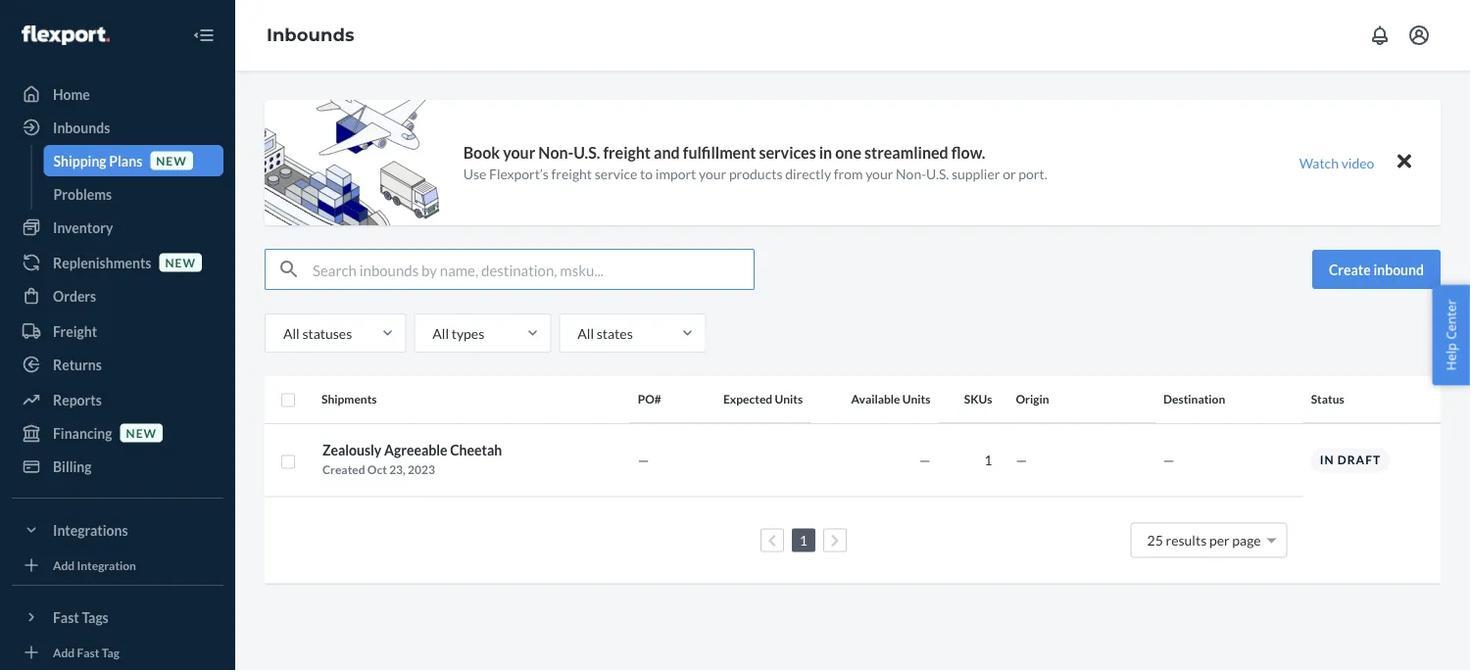 Task type: vqa. For each thing, say whether or not it's contained in the screenshot.
next button
no



Task type: locate. For each thing, give the bounding box(es) containing it.
fast
[[53, 609, 79, 626], [77, 645, 99, 660]]

0 vertical spatial new
[[156, 153, 187, 168]]

1 horizontal spatial inbounds
[[267, 24, 354, 46]]

freight left service
[[551, 166, 592, 182]]

watch video
[[1299, 154, 1375, 171]]

streamlined
[[865, 143, 948, 162]]

0 vertical spatial fast
[[53, 609, 79, 626]]

and
[[654, 143, 680, 162]]

oct
[[367, 463, 387, 477]]

or
[[1003, 166, 1016, 182]]

all for all states
[[578, 325, 594, 342]]

1 left chevron right icon
[[800, 532, 808, 549]]

1 vertical spatial add
[[53, 645, 75, 660]]

fast left tags
[[53, 609, 79, 626]]

tags
[[82, 609, 109, 626]]

1 link
[[796, 532, 811, 549]]

1 horizontal spatial all
[[433, 325, 449, 342]]

0 vertical spatial freight
[[603, 143, 651, 162]]

square image
[[280, 393, 296, 408], [280, 454, 296, 470]]

23,
[[389, 463, 406, 477]]

— down po#
[[638, 452, 649, 469]]

1 vertical spatial u.s.
[[926, 166, 949, 182]]

2023
[[408, 463, 435, 477]]

tag
[[102, 645, 119, 660]]

1 vertical spatial fast
[[77, 645, 99, 660]]

add for add integration
[[53, 558, 75, 572]]

1 horizontal spatial inbounds link
[[267, 24, 354, 46]]

new down reports link on the left bottom of the page
[[126, 426, 157, 440]]

inbounds
[[267, 24, 354, 46], [53, 119, 110, 136]]

1 all from the left
[[283, 325, 300, 342]]

2 square image from the top
[[280, 454, 296, 470]]

directly
[[785, 166, 831, 182]]

2 add from the top
[[53, 645, 75, 660]]

video
[[1341, 154, 1375, 171]]

non- up flexport's
[[538, 143, 574, 162]]

flexport's
[[489, 166, 549, 182]]

all states
[[578, 325, 633, 342]]

status
[[1311, 392, 1345, 406]]

freight
[[603, 143, 651, 162], [551, 166, 592, 182]]

square image left created
[[280, 454, 296, 470]]

0 horizontal spatial 1
[[800, 532, 808, 549]]

add for add fast tag
[[53, 645, 75, 660]]

add fast tag link
[[12, 641, 223, 665]]

fast left tag
[[77, 645, 99, 660]]

in
[[819, 143, 832, 162]]

0 vertical spatial add
[[53, 558, 75, 572]]

0 horizontal spatial units
[[775, 392, 803, 406]]

non- down streamlined
[[896, 166, 926, 182]]

0 vertical spatial non-
[[538, 143, 574, 162]]

1 down skus
[[984, 452, 992, 469]]

units
[[775, 392, 803, 406], [903, 392, 931, 406]]

freight up service
[[603, 143, 651, 162]]

1
[[984, 452, 992, 469], [800, 532, 808, 549]]

help center
[[1442, 300, 1460, 371]]

— down origin
[[1016, 452, 1027, 469]]

add
[[53, 558, 75, 572], [53, 645, 75, 660]]

all left types
[[433, 325, 449, 342]]

0 horizontal spatial u.s.
[[574, 143, 600, 162]]

1 horizontal spatial non-
[[896, 166, 926, 182]]

0 horizontal spatial freight
[[551, 166, 592, 182]]

square image left the shipments
[[280, 393, 296, 408]]

all for all types
[[433, 325, 449, 342]]

1 square image from the top
[[280, 393, 296, 408]]

watch video button
[[1286, 149, 1388, 177]]

new for replenishments
[[165, 255, 196, 269]]

inbounds link
[[267, 24, 354, 46], [12, 112, 223, 143]]

chevron right image
[[831, 534, 839, 548]]

0 horizontal spatial all
[[283, 325, 300, 342]]

units right expected
[[775, 392, 803, 406]]

in draft
[[1320, 453, 1381, 467]]

u.s. down streamlined
[[926, 166, 949, 182]]

problems
[[53, 186, 112, 202]]

1 horizontal spatial freight
[[603, 143, 651, 162]]

square image for —
[[280, 454, 296, 470]]

—
[[638, 452, 649, 469], [919, 452, 931, 469], [1016, 452, 1027, 469], [1164, 452, 1175, 469]]

integrations
[[53, 522, 128, 539]]

draft
[[1338, 453, 1381, 467]]

— down available units
[[919, 452, 931, 469]]

1 add from the top
[[53, 558, 75, 572]]

25 results per page
[[1147, 532, 1261, 549]]

add integration link
[[12, 554, 223, 577]]

u.s. up service
[[574, 143, 600, 162]]

1 horizontal spatial units
[[903, 392, 931, 406]]

reports link
[[12, 384, 223, 416]]

— down destination
[[1164, 452, 1175, 469]]

1 horizontal spatial 1
[[984, 452, 992, 469]]

create
[[1329, 261, 1371, 278]]

one
[[835, 143, 862, 162]]

0 horizontal spatial non-
[[538, 143, 574, 162]]

add integration
[[53, 558, 136, 572]]

new right plans
[[156, 153, 187, 168]]

replenishments
[[53, 254, 151, 271]]

add left integration
[[53, 558, 75, 572]]

agreeable
[[384, 442, 447, 459]]

destination
[[1164, 392, 1225, 406]]

create inbound
[[1329, 261, 1424, 278]]

2 vertical spatial new
[[126, 426, 157, 440]]

your down 'fulfillment'
[[699, 166, 726, 182]]

skus
[[964, 392, 992, 406]]

all
[[283, 325, 300, 342], [433, 325, 449, 342], [578, 325, 594, 342]]

inbound
[[1374, 261, 1424, 278]]

0 vertical spatial inbounds link
[[267, 24, 354, 46]]

cheetah
[[450, 442, 502, 459]]

3 all from the left
[[578, 325, 594, 342]]

products
[[729, 166, 783, 182]]

integration
[[77, 558, 136, 572]]

2 horizontal spatial your
[[866, 166, 893, 182]]

use
[[463, 166, 486, 182]]

2 units from the left
[[903, 392, 931, 406]]

2 horizontal spatial all
[[578, 325, 594, 342]]

close image
[[1398, 150, 1411, 173]]

2 — from the left
[[919, 452, 931, 469]]

1 vertical spatial square image
[[280, 454, 296, 470]]

your
[[503, 143, 535, 162], [699, 166, 726, 182], [866, 166, 893, 182]]

fast tags button
[[12, 602, 223, 633]]

Search inbounds by name, destination, msku... text field
[[313, 250, 754, 289]]

new for shipping plans
[[156, 153, 187, 168]]

help
[[1442, 343, 1460, 371]]

available
[[851, 392, 900, 406]]

0 vertical spatial 1
[[984, 452, 992, 469]]

freight link
[[12, 316, 223, 347]]

flexport logo image
[[22, 25, 110, 45]]

0 vertical spatial square image
[[280, 393, 296, 408]]

0 horizontal spatial your
[[503, 143, 535, 162]]

1 units from the left
[[775, 392, 803, 406]]

non-
[[538, 143, 574, 162], [896, 166, 926, 182]]

1 vertical spatial new
[[165, 255, 196, 269]]

inventory link
[[12, 212, 223, 243]]

2 all from the left
[[433, 325, 449, 342]]

available units
[[851, 392, 931, 406]]

1 vertical spatial inbounds
[[53, 119, 110, 136]]

book your non-u.s. freight and fulfillment services in one streamlined flow. use flexport's freight service to import your products directly from your non-u.s. supplier or port.
[[463, 143, 1047, 182]]

your right from
[[866, 166, 893, 182]]

units right available
[[903, 392, 931, 406]]

units for expected units
[[775, 392, 803, 406]]

created
[[322, 463, 365, 477]]

add down fast tags
[[53, 645, 75, 660]]

port.
[[1019, 166, 1047, 182]]

your up flexport's
[[503, 143, 535, 162]]

per
[[1209, 532, 1230, 549]]

billing link
[[12, 451, 223, 482]]

all left states
[[578, 325, 594, 342]]

help center button
[[1432, 285, 1470, 386]]

new for financing
[[126, 426, 157, 440]]

page
[[1232, 532, 1261, 549]]

open account menu image
[[1408, 24, 1431, 47]]

close navigation image
[[192, 24, 216, 47]]

new up the orders link
[[165, 255, 196, 269]]

all left statuses on the left of page
[[283, 325, 300, 342]]

1 vertical spatial freight
[[551, 166, 592, 182]]

1 vertical spatial inbounds link
[[12, 112, 223, 143]]



Task type: describe. For each thing, give the bounding box(es) containing it.
zealously agreeable cheetah created oct 23, 2023
[[322, 442, 502, 477]]

from
[[834, 166, 863, 182]]

fast inside dropdown button
[[53, 609, 79, 626]]

add fast tag
[[53, 645, 119, 660]]

3 — from the left
[[1016, 452, 1027, 469]]

all for all statuses
[[283, 325, 300, 342]]

1 horizontal spatial u.s.
[[926, 166, 949, 182]]

fulfillment
[[683, 143, 756, 162]]

import
[[656, 166, 696, 182]]

orders
[[53, 288, 96, 304]]

1 horizontal spatial your
[[699, 166, 726, 182]]

to
[[640, 166, 653, 182]]

open notifications image
[[1368, 24, 1392, 47]]

0 vertical spatial inbounds
[[267, 24, 354, 46]]

reports
[[53, 392, 102, 408]]

0 vertical spatial u.s.
[[574, 143, 600, 162]]

po#
[[638, 392, 661, 406]]

home link
[[12, 78, 223, 110]]

expected
[[723, 392, 773, 406]]

shipping
[[53, 152, 106, 169]]

statuses
[[302, 325, 352, 342]]

1 — from the left
[[638, 452, 649, 469]]

25
[[1147, 532, 1163, 549]]

in
[[1320, 453, 1334, 467]]

integrations button
[[12, 515, 223, 546]]

all types
[[433, 325, 484, 342]]

returns
[[53, 356, 102, 373]]

flow.
[[951, 143, 985, 162]]

types
[[452, 325, 484, 342]]

0 horizontal spatial inbounds
[[53, 119, 110, 136]]

freight
[[53, 323, 97, 340]]

shipments
[[321, 392, 377, 406]]

plans
[[109, 152, 142, 169]]

supplier
[[952, 166, 1000, 182]]

financing
[[53, 425, 112, 442]]

fast tags
[[53, 609, 109, 626]]

service
[[595, 166, 638, 182]]

states
[[597, 325, 633, 342]]

services
[[759, 143, 816, 162]]

4 — from the left
[[1164, 452, 1175, 469]]

1 vertical spatial non-
[[896, 166, 926, 182]]

create inbound button
[[1312, 250, 1441, 289]]

inventory
[[53, 219, 113, 236]]

expected units
[[723, 392, 803, 406]]

billing
[[53, 458, 92, 475]]

units for available units
[[903, 392, 931, 406]]

center
[[1442, 300, 1460, 340]]

0 horizontal spatial inbounds link
[[12, 112, 223, 143]]

watch
[[1299, 154, 1339, 171]]

results
[[1166, 532, 1207, 549]]

shipping plans
[[53, 152, 142, 169]]

1 vertical spatial 1
[[800, 532, 808, 549]]

book
[[463, 143, 500, 162]]

25 results per page option
[[1147, 532, 1261, 549]]

chevron left image
[[768, 534, 776, 548]]

all statuses
[[283, 325, 352, 342]]

orders link
[[12, 280, 223, 312]]

home
[[53, 86, 90, 102]]

returns link
[[12, 349, 223, 380]]

origin
[[1016, 392, 1049, 406]]

square image for po#
[[280, 393, 296, 408]]

zealously
[[322, 442, 382, 459]]

problems link
[[44, 178, 223, 210]]



